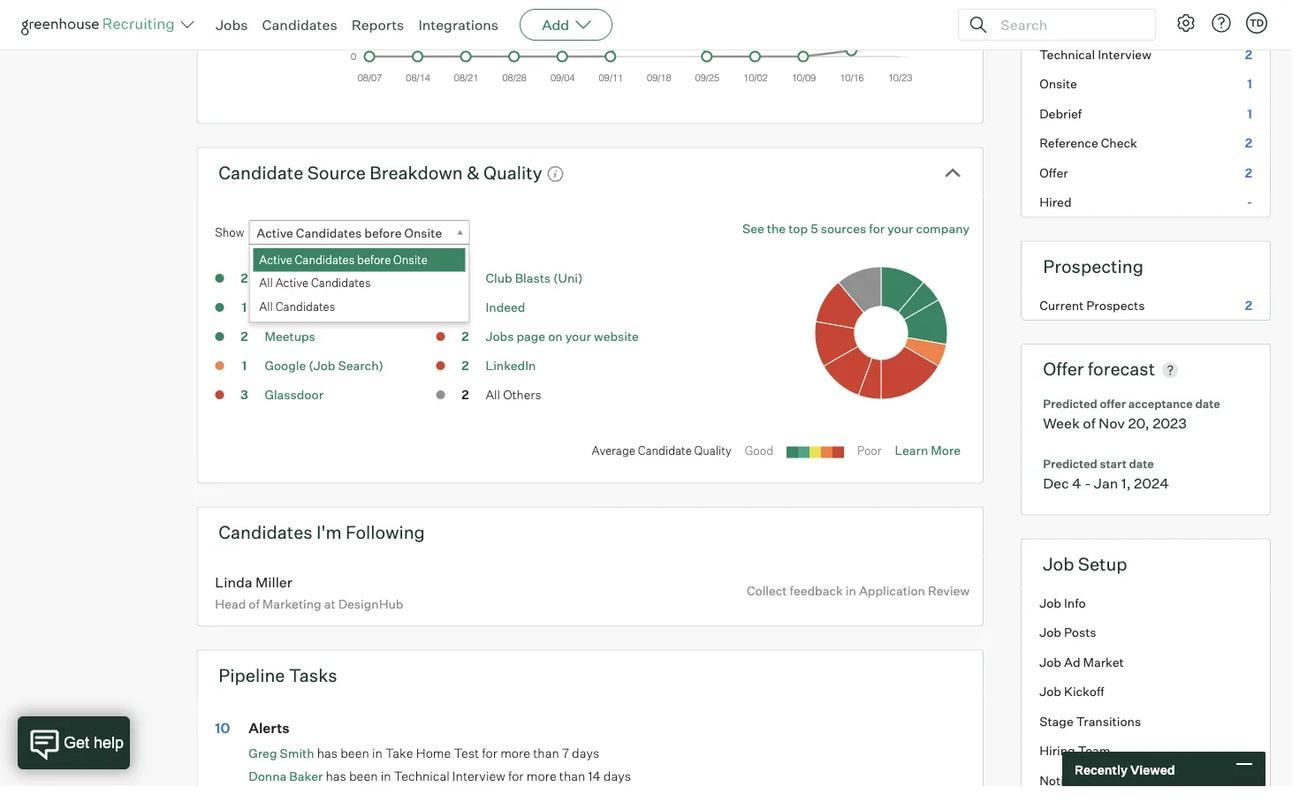 Task type: describe. For each thing, give the bounding box(es) containing it.
reference check
[[1040, 135, 1138, 151]]

20,
[[1129, 415, 1150, 433]]

baker
[[289, 769, 323, 785]]

reports
[[352, 16, 404, 34]]

talent
[[320, 300, 356, 315]]

integrations
[[419, 16, 499, 34]]

acceptance
[[1129, 397, 1194, 411]]

all others
[[486, 387, 542, 403]]

0 vertical spatial setup
[[49, 21, 89, 39]]

prospects
[[1087, 298, 1146, 313]]

job info link
[[1022, 589, 1271, 618]]

stage
[[1040, 714, 1074, 730]]

nov
[[1099, 415, 1126, 433]]

&
[[467, 162, 480, 184]]

job for job setup link at the left of page
[[21, 21, 46, 39]]

recently viewed
[[1075, 762, 1176, 778]]

donna
[[249, 769, 287, 785]]

0 horizontal spatial job setup
[[21, 21, 89, 39]]

on
[[548, 329, 563, 345]]

learn more
[[895, 443, 961, 459]]

learn
[[895, 443, 929, 459]]

0 vertical spatial onsite
[[1040, 76, 1078, 92]]

offer for offer forecast
[[1044, 358, 1085, 380]]

jan
[[1095, 475, 1119, 492]]

0 horizontal spatial days
[[572, 746, 600, 762]]

viewed
[[1131, 762, 1176, 778]]

good
[[745, 444, 774, 458]]

1 link for google (job search)
[[227, 357, 262, 378]]

google
[[265, 358, 306, 374]]

tasks
[[289, 665, 337, 687]]

1,
[[1122, 475, 1131, 492]]

1 horizontal spatial your
[[888, 221, 914, 237]]

test inside greg smith has been in take home test for more than 7 days donna baker has been in technical interview for more than 14 days
[[454, 746, 479, 762]]

greg smith link
[[249, 746, 314, 762]]

of inside linda miller head of marketing at designhub
[[249, 597, 260, 613]]

predicted offer acceptance date week of nov 20, 2023
[[1044, 397, 1221, 433]]

all for all others
[[486, 387, 501, 403]]

job posts
[[1040, 625, 1097, 641]]

reference
[[1040, 135, 1099, 151]]

4
[[1073, 475, 1082, 492]]

learn more link
[[895, 443, 961, 459]]

offer for offer
[[1040, 165, 1069, 181]]

0 vertical spatial than
[[533, 746, 560, 762]]

see the top 5 sources for your company
[[743, 221, 970, 237]]

top
[[789, 221, 808, 237]]

3 link
[[227, 387, 262, 407]]

all for all active candidates
[[259, 276, 273, 290]]

jobs for jobs
[[216, 16, 248, 34]]

1 horizontal spatial -
[[1247, 195, 1253, 210]]

1 vertical spatial your
[[566, 329, 591, 345]]

average
[[592, 444, 636, 458]]

candidates inside "option"
[[311, 276, 371, 290]]

1 vertical spatial than
[[560, 769, 586, 785]]

debrief
[[1040, 106, 1083, 121]]

0 vertical spatial been
[[341, 746, 369, 762]]

meetups link
[[265, 329, 315, 345]]

indeed
[[486, 300, 526, 315]]

0 horizontal spatial candidate
[[219, 162, 304, 184]]

referral link
[[265, 271, 311, 286]]

(job
[[309, 358, 336, 374]]

2 link for linkedin
[[448, 357, 483, 378]]

active candidates before onsite for the active candidates before onsite link
[[257, 226, 442, 241]]

all active candidates option
[[253, 272, 465, 296]]

take inside greg smith has been in take home test for more than 7 days donna baker has been in technical interview for more than 14 days
[[386, 746, 413, 762]]

1 vertical spatial for
[[482, 746, 498, 762]]

configure image
[[1176, 12, 1197, 34]]

current
[[1040, 298, 1084, 313]]

active for list box containing active candidates before onsite
[[259, 253, 292, 267]]

2 link left indeed at left
[[448, 299, 483, 319]]

0 vertical spatial in
[[372, 746, 383, 762]]

greg smith has been in take home test for more than 7 days donna baker has been in technical interview for more than 14 days
[[249, 746, 631, 785]]

reports link
[[352, 16, 404, 34]]

kickoff
[[1065, 685, 1105, 700]]

0 vertical spatial has
[[317, 746, 338, 762]]

1 vertical spatial quality
[[695, 444, 732, 458]]

info
[[1065, 596, 1086, 611]]

job kickoff
[[1040, 685, 1105, 700]]

technical interview
[[1040, 47, 1152, 62]]

0 vertical spatial test
[[1108, 17, 1134, 32]]

date inside the predicted offer acceptance date week of nov 20, 2023
[[1196, 397, 1221, 411]]

average candidate quality
[[592, 444, 732, 458]]

add
[[542, 16, 570, 34]]

before for the active candidates before onsite link
[[365, 226, 402, 241]]

show
[[215, 225, 244, 240]]

7
[[562, 746, 569, 762]]

all candidates option
[[253, 296, 465, 319]]

candidates i'm following
[[219, 521, 425, 544]]

job ad market link
[[1022, 648, 1271, 678]]

all active candidates
[[259, 276, 371, 290]]

poor
[[858, 444, 882, 458]]

greg
[[249, 746, 277, 762]]

- inside the predicted start date dec 4 - jan 1, 2024
[[1085, 475, 1092, 492]]

- link
[[1022, 188, 1271, 217]]

see
[[743, 221, 765, 237]]

onsite for the active candidates before onsite link
[[405, 226, 442, 241]]

google (job search)
[[265, 358, 384, 374]]

jobs page on your website
[[486, 329, 639, 345]]

market
[[1084, 655, 1125, 670]]

date inside the predicted start date dec 4 - jan 1, 2024
[[1130, 457, 1155, 471]]

integrations link
[[419, 16, 499, 34]]

job for the job info link
[[1040, 596, 1062, 611]]

stage transitions
[[1040, 714, 1142, 730]]

offer forecast
[[1044, 358, 1156, 380]]

glassdoor link
[[265, 387, 324, 403]]

2 horizontal spatial for
[[870, 221, 885, 237]]

14
[[588, 769, 601, 785]]

add button
[[520, 9, 613, 41]]

td
[[1250, 17, 1265, 29]]

offer
[[1101, 397, 1127, 411]]

hiring team link
[[1022, 737, 1271, 766]]

1 horizontal spatial job setup
[[1044, 553, 1128, 575]]

home inside greg smith has been in take home test for more than 7 days donna baker has been in technical interview for more than 14 days
[[416, 746, 451, 762]]

jobs page on your website link
[[486, 329, 639, 345]]

job ad market
[[1040, 655, 1125, 670]]

job setup link
[[21, 19, 156, 40]]

linda
[[215, 574, 253, 592]]

predicted for week
[[1044, 397, 1098, 411]]

all candidates
[[259, 299, 335, 314]]

linkedin
[[486, 358, 536, 374]]

candidates up miller
[[219, 521, 313, 544]]

jobs link
[[216, 16, 248, 34]]

job for job ad market link at the right bottom
[[1040, 655, 1062, 670]]



Task type: locate. For each thing, give the bounding box(es) containing it.
1 vertical spatial onsite
[[405, 226, 442, 241]]

job posts link
[[1022, 618, 1271, 648]]

active candidates before onsite inside active candidates before onsite option
[[259, 253, 428, 267]]

before
[[365, 226, 402, 241], [357, 253, 391, 267]]

recently
[[1075, 762, 1128, 778]]

1
[[1248, 76, 1253, 92], [1248, 106, 1253, 121], [463, 271, 468, 286], [242, 300, 247, 315], [242, 358, 247, 374]]

2 vertical spatial onsite
[[394, 253, 428, 267]]

technical inside greg smith has been in take home test for more than 7 days donna baker has been in technical interview for more than 14 days
[[394, 769, 450, 785]]

candidate right average
[[638, 444, 692, 458]]

greenhouse recruiting image
[[21, 14, 180, 35]]

0 horizontal spatial date
[[1130, 457, 1155, 471]]

1 vertical spatial date
[[1130, 457, 1155, 471]]

of inside the predicted offer acceptance date week of nov 20, 2023
[[1084, 415, 1096, 433]]

1 vertical spatial more
[[527, 769, 557, 785]]

1 vertical spatial before
[[357, 253, 391, 267]]

the
[[767, 221, 786, 237]]

dec
[[1044, 475, 1070, 492]]

0 vertical spatial active
[[257, 226, 293, 241]]

head
[[215, 597, 246, 613]]

others
[[503, 387, 542, 403]]

0 vertical spatial take
[[1040, 17, 1068, 32]]

take home test
[[1040, 17, 1134, 32]]

0 horizontal spatial test
[[454, 746, 479, 762]]

following
[[346, 521, 425, 544]]

active candidates before onsite for list box containing active candidates before onsite
[[259, 253, 428, 267]]

of right head
[[249, 597, 260, 613]]

1 horizontal spatial jobs
[[486, 329, 514, 345]]

for left 7
[[482, 746, 498, 762]]

artisanal
[[265, 300, 317, 315]]

active
[[257, 226, 293, 241], [259, 253, 292, 267], [276, 276, 309, 290]]

3 right configure icon
[[1245, 17, 1253, 32]]

1 vertical spatial active candidates before onsite
[[259, 253, 428, 267]]

ad
[[1065, 655, 1081, 670]]

0 horizontal spatial interview
[[453, 769, 506, 785]]

1 link left club
[[448, 270, 483, 290]]

1 horizontal spatial 3
[[1245, 17, 1253, 32]]

1 vertical spatial in
[[381, 769, 391, 785]]

active candidates before onsite link
[[249, 220, 470, 246]]

1 horizontal spatial date
[[1196, 397, 1221, 411]]

all for all candidates
[[259, 299, 273, 314]]

all left the others
[[486, 387, 501, 403]]

candidates down "all active candidates"
[[276, 299, 335, 314]]

jobs down indeed at left
[[486, 329, 514, 345]]

10 link
[[215, 720, 246, 737]]

job for the job kickoff link
[[1040, 685, 1062, 700]]

offer
[[1040, 165, 1069, 181], [1044, 358, 1085, 380]]

predicted inside the predicted start date dec 4 - jan 1, 2024
[[1044, 457, 1098, 471]]

2 link left linkedin link
[[448, 357, 483, 378]]

page
[[517, 329, 546, 345]]

2 vertical spatial active
[[276, 276, 309, 290]]

1 vertical spatial take
[[386, 746, 413, 762]]

1 horizontal spatial candidate
[[638, 444, 692, 458]]

2 predicted from the top
[[1044, 457, 1098, 471]]

active up referral
[[259, 253, 292, 267]]

1 vertical spatial test
[[454, 746, 479, 762]]

forecast
[[1088, 358, 1156, 380]]

0 horizontal spatial setup
[[49, 21, 89, 39]]

1 horizontal spatial of
[[1084, 415, 1096, 433]]

days right 14
[[604, 769, 631, 785]]

0 vertical spatial all
[[259, 276, 273, 290]]

0 vertical spatial before
[[365, 226, 402, 241]]

1 vertical spatial -
[[1085, 475, 1092, 492]]

0 vertical spatial jobs
[[216, 16, 248, 34]]

has right baker
[[326, 769, 346, 785]]

in right smith
[[372, 746, 383, 762]]

been right baker
[[349, 769, 378, 785]]

0 vertical spatial more
[[501, 746, 531, 762]]

0 vertical spatial home
[[1071, 17, 1106, 32]]

all
[[259, 276, 273, 290], [259, 299, 273, 314], [486, 387, 501, 403]]

0 vertical spatial offer
[[1040, 165, 1069, 181]]

predicted for 4
[[1044, 457, 1098, 471]]

jobs left candidates link
[[216, 16, 248, 34]]

than left 7
[[533, 746, 560, 762]]

more left 14
[[527, 769, 557, 785]]

home
[[1071, 17, 1106, 32], [416, 746, 451, 762]]

more
[[931, 443, 961, 459]]

job info
[[1040, 596, 1086, 611]]

artisanal talent
[[265, 300, 356, 315]]

2 link for jobs page on your website
[[448, 328, 483, 349]]

2 vertical spatial 1 link
[[227, 357, 262, 378]]

1 horizontal spatial setup
[[1079, 553, 1128, 575]]

stage transitions link
[[1022, 707, 1271, 737]]

1 horizontal spatial home
[[1071, 17, 1106, 32]]

days right 7
[[572, 746, 600, 762]]

source
[[307, 162, 366, 184]]

0 horizontal spatial your
[[566, 329, 591, 345]]

1 horizontal spatial technical
[[1040, 47, 1096, 62]]

predicted up week
[[1044, 397, 1098, 411]]

has
[[317, 746, 338, 762], [326, 769, 346, 785]]

job inside the job info link
[[1040, 596, 1062, 611]]

1 vertical spatial of
[[249, 597, 260, 613]]

candidate source data is not real-time. data may take up to two days to reflect accurately. element
[[543, 157, 565, 188]]

check
[[1102, 135, 1138, 151]]

0 horizontal spatial of
[[249, 597, 260, 613]]

1 vertical spatial home
[[416, 746, 451, 762]]

of
[[1084, 415, 1096, 433], [249, 597, 260, 613]]

2 link for meetups
[[227, 328, 262, 349]]

quality
[[484, 162, 543, 184], [695, 444, 732, 458]]

indeed link
[[486, 300, 526, 315]]

2 link left referral
[[227, 270, 262, 290]]

1 link
[[448, 270, 483, 290], [227, 299, 262, 319], [227, 357, 262, 378]]

current prospects
[[1040, 298, 1146, 313]]

job for 'job posts' "link" at the bottom
[[1040, 625, 1062, 641]]

3
[[1245, 17, 1253, 32], [241, 387, 248, 403]]

1 link up 3 link
[[227, 357, 262, 378]]

your
[[888, 221, 914, 237], [566, 329, 591, 345]]

website
[[594, 329, 639, 345]]

more left 7
[[501, 746, 531, 762]]

1 vertical spatial active
[[259, 253, 292, 267]]

1 for google (job search)
[[242, 358, 247, 374]]

job inside job setup link
[[21, 21, 46, 39]]

1 vertical spatial candidate
[[638, 444, 692, 458]]

onsite for list box containing active candidates before onsite
[[394, 253, 428, 267]]

candidate source data is not real-time. data may take up to two days to reflect accurately. image
[[547, 165, 565, 183]]

onsite up debrief
[[1040, 76, 1078, 92]]

1 vertical spatial predicted
[[1044, 457, 1098, 471]]

jobs
[[216, 16, 248, 34], [486, 329, 514, 345]]

start
[[1101, 457, 1127, 471]]

interview inside greg smith has been in take home test for more than 7 days donna baker has been in technical interview for more than 14 days
[[453, 769, 506, 785]]

prospecting
[[1044, 255, 1144, 277]]

0 horizontal spatial take
[[386, 746, 413, 762]]

0 vertical spatial active candidates before onsite
[[257, 226, 442, 241]]

linda miller head of marketing at designhub
[[215, 574, 404, 613]]

quality left 'good'
[[695, 444, 732, 458]]

0 horizontal spatial -
[[1085, 475, 1092, 492]]

1 vertical spatial jobs
[[486, 329, 514, 345]]

miller
[[256, 574, 293, 592]]

0 horizontal spatial jobs
[[216, 16, 248, 34]]

1 horizontal spatial for
[[508, 769, 524, 785]]

all inside option
[[259, 299, 273, 314]]

3 left glassdoor "link"
[[241, 387, 248, 403]]

transitions
[[1077, 714, 1142, 730]]

smith
[[280, 746, 314, 762]]

1 horizontal spatial take
[[1040, 17, 1068, 32]]

2 link for referral
[[227, 270, 262, 290]]

0 vertical spatial quality
[[484, 162, 543, 184]]

has right smith
[[317, 746, 338, 762]]

td button
[[1247, 12, 1268, 34]]

1 vertical spatial been
[[349, 769, 378, 785]]

before for list box containing active candidates before onsite
[[357, 253, 391, 267]]

your left company
[[888, 221, 914, 237]]

0 vertical spatial candidate
[[219, 162, 304, 184]]

your right on
[[566, 329, 591, 345]]

onsite down breakdown
[[405, 226, 442, 241]]

0 vertical spatial date
[[1196, 397, 1221, 411]]

1 for club blasts (uni)
[[463, 271, 468, 286]]

club blasts (uni) link
[[486, 271, 583, 286]]

linkedin link
[[486, 358, 536, 374]]

candidates up "all active candidates"
[[295, 253, 355, 267]]

offer up week
[[1044, 358, 1085, 380]]

td button
[[1243, 9, 1272, 37]]

1 vertical spatial 1 link
[[227, 299, 262, 319]]

of left nov
[[1084, 415, 1096, 433]]

0 vertical spatial interview
[[1098, 47, 1152, 62]]

candidates right 'jobs' link
[[262, 16, 337, 34]]

active candidates before onsite up active candidates before onsite option
[[257, 226, 442, 241]]

active candidates before onsite
[[257, 226, 442, 241], [259, 253, 428, 267]]

1 horizontal spatial days
[[604, 769, 631, 785]]

before inside option
[[357, 253, 391, 267]]

1 vertical spatial days
[[604, 769, 631, 785]]

0 vertical spatial days
[[572, 746, 600, 762]]

0 horizontal spatial technical
[[394, 769, 450, 785]]

in right baker
[[381, 769, 391, 785]]

for left 14
[[508, 769, 524, 785]]

candidates up active candidates before onsite option
[[296, 226, 362, 241]]

date right acceptance
[[1196, 397, 1221, 411]]

active for the active candidates before onsite link
[[257, 226, 293, 241]]

1 vertical spatial job setup
[[1044, 553, 1128, 575]]

0 vertical spatial predicted
[[1044, 397, 1098, 411]]

1 link for artisanal talent
[[227, 299, 262, 319]]

1 vertical spatial offer
[[1044, 358, 1085, 380]]

all inside "option"
[[259, 276, 273, 290]]

list box containing active candidates before onsite
[[250, 249, 465, 319]]

1 link left the artisanal
[[227, 299, 262, 319]]

2 vertical spatial all
[[486, 387, 501, 403]]

0 vertical spatial of
[[1084, 415, 1096, 433]]

1 link for club blasts (uni)
[[448, 270, 483, 290]]

pipeline tasks
[[219, 665, 337, 687]]

for right sources
[[870, 221, 885, 237]]

1 predicted from the top
[[1044, 397, 1098, 411]]

all up the artisanal
[[259, 276, 273, 290]]

onsite
[[1040, 76, 1078, 92], [405, 226, 442, 241], [394, 253, 428, 267]]

Search text field
[[997, 12, 1140, 38]]

search)
[[338, 358, 384, 374]]

active inside all active candidates "option"
[[276, 276, 309, 290]]

active right 'show'
[[257, 226, 293, 241]]

2 link left the meetups
[[227, 328, 262, 349]]

0 horizontal spatial for
[[482, 746, 498, 762]]

list box
[[250, 249, 465, 319]]

jobs for jobs page on your website
[[486, 329, 514, 345]]

0 vertical spatial job setup
[[21, 21, 89, 39]]

before up all active candidates "option" in the top of the page
[[357, 253, 391, 267]]

than left 14
[[560, 769, 586, 785]]

0 vertical spatial 1 link
[[448, 270, 483, 290]]

candidates link
[[262, 16, 337, 34]]

job inside job ad market link
[[1040, 655, 1062, 670]]

1 vertical spatial 3
[[241, 387, 248, 403]]

candidate source breakdown & quality
[[219, 162, 543, 184]]

1 vertical spatial setup
[[1079, 553, 1128, 575]]

been
[[341, 746, 369, 762], [349, 769, 378, 785]]

0 horizontal spatial 3
[[241, 387, 248, 403]]

0 horizontal spatial quality
[[484, 162, 543, 184]]

active candidates before onsite option
[[253, 249, 465, 272]]

active candidates before onsite inside the active candidates before onsite link
[[257, 226, 442, 241]]

team
[[1079, 744, 1111, 759]]

club blasts (uni)
[[486, 271, 583, 286]]

all down referral
[[259, 299, 273, 314]]

10
[[215, 720, 230, 737]]

2 link left page
[[448, 328, 483, 349]]

hiring team
[[1040, 744, 1111, 759]]

for
[[870, 221, 885, 237], [482, 746, 498, 762], [508, 769, 524, 785]]

posts
[[1065, 625, 1097, 641]]

onsite inside option
[[394, 253, 428, 267]]

0 vertical spatial for
[[870, 221, 885, 237]]

google (job search) link
[[265, 358, 384, 374]]

2023
[[1153, 415, 1188, 433]]

sources
[[821, 221, 867, 237]]

artisanal talent link
[[265, 300, 356, 315]]

date up 2024
[[1130, 457, 1155, 471]]

glassdoor
[[265, 387, 324, 403]]

job inside 'job posts' "link"
[[1040, 625, 1062, 641]]

test
[[1108, 17, 1134, 32], [454, 746, 479, 762]]

candidate up 'show'
[[219, 162, 304, 184]]

offer down reference
[[1040, 165, 1069, 181]]

active candidates before onsite up all active candidates "option" in the top of the page
[[259, 253, 428, 267]]

job inside the job kickoff link
[[1040, 685, 1062, 700]]

candidates
[[262, 16, 337, 34], [296, 226, 362, 241], [295, 253, 355, 267], [311, 276, 371, 290], [276, 299, 335, 314], [219, 521, 313, 544]]

candidates up talent
[[311, 276, 371, 290]]

1 horizontal spatial interview
[[1098, 47, 1152, 62]]

1 vertical spatial all
[[259, 299, 273, 314]]

1 horizontal spatial test
[[1108, 17, 1134, 32]]

quality right "&"
[[484, 162, 543, 184]]

predicted up 4
[[1044, 457, 1098, 471]]

1 vertical spatial interview
[[453, 769, 506, 785]]

1 for artisanal talent
[[242, 300, 247, 315]]

0 horizontal spatial home
[[416, 746, 451, 762]]

1 horizontal spatial quality
[[695, 444, 732, 458]]

onsite up all active candidates "option" in the top of the page
[[394, 253, 428, 267]]

0 vertical spatial -
[[1247, 195, 1253, 210]]

2 vertical spatial for
[[508, 769, 524, 785]]

active inside active candidates before onsite option
[[259, 253, 292, 267]]

predicted inside the predicted offer acceptance date week of nov 20, 2023
[[1044, 397, 1098, 411]]

1 vertical spatial technical
[[394, 769, 450, 785]]

setup
[[49, 21, 89, 39], [1079, 553, 1128, 575]]

job
[[21, 21, 46, 39], [1044, 553, 1075, 575], [1040, 596, 1062, 611], [1040, 625, 1062, 641], [1040, 655, 1062, 670], [1040, 685, 1062, 700]]

active up the all candidates
[[276, 276, 309, 290]]

been right smith
[[341, 746, 369, 762]]

before up active candidates before onsite option
[[365, 226, 402, 241]]

0 vertical spatial technical
[[1040, 47, 1096, 62]]

job kickoff link
[[1022, 678, 1271, 707]]

0 vertical spatial 3
[[1245, 17, 1253, 32]]

1 vertical spatial has
[[326, 769, 346, 785]]

0 vertical spatial your
[[888, 221, 914, 237]]

interview
[[1098, 47, 1152, 62], [453, 769, 506, 785]]



Task type: vqa. For each thing, say whether or not it's contained in the screenshot.
the top Specialist
no



